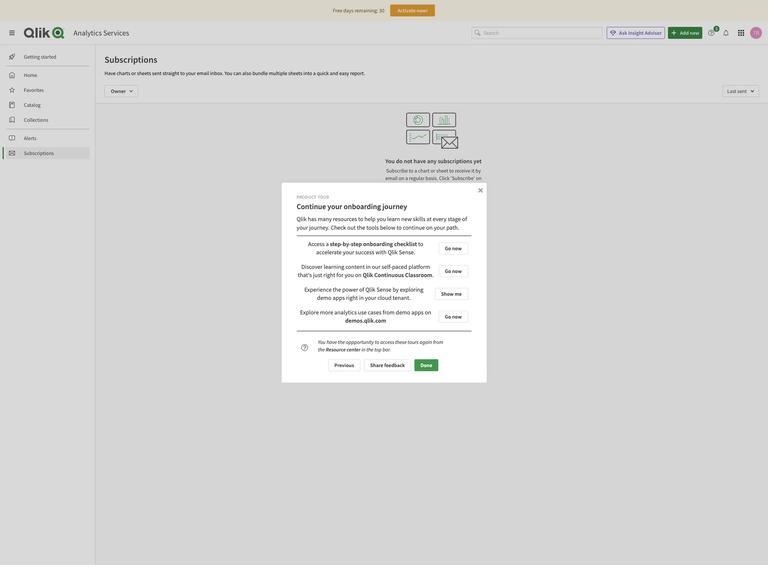 Task type: describe. For each thing, give the bounding box(es) containing it.
have charts or sheets sent straight to your email inbox. you can also bundle multiple sheets into a quick and easy report.
[[105, 70, 366, 77]]

self-
[[382, 263, 393, 271]]

just
[[313, 272, 323, 279]]

× dialog
[[282, 183, 487, 383]]

for
[[337, 272, 344, 279]]

continue
[[403, 224, 425, 231]]

1 vertical spatial onboarding
[[364, 240, 393, 248]]

your inside to accelerate your success with qlik sense.
[[343, 249, 355, 256]]

qlik inside to accelerate your success with qlik sense.
[[388, 249, 398, 256]]

activate
[[398, 7, 416, 14]]

checklist
[[395, 240, 417, 248]]

go now button for to accelerate your success with qlik sense.
[[439, 242, 469, 254]]

getting started
[[24, 53, 56, 60]]

any
[[428, 157, 437, 165]]

3 go now from the top
[[445, 314, 462, 320]]

step
[[351, 240, 362, 248]]

more
[[320, 309, 334, 316]]

.
[[433, 272, 434, 279]]

0 vertical spatial or
[[131, 70, 136, 77]]

previous button
[[328, 359, 361, 371]]

to inside to accelerate your success with qlik sense.
[[419, 240, 424, 248]]

multiple
[[269, 70, 288, 77]]

use
[[358, 309, 367, 316]]

getting
[[24, 53, 40, 60]]

0 vertical spatial chart
[[419, 167, 430, 174]]

3 now from the top
[[453, 314, 462, 320]]

our
[[372, 263, 381, 271]]

close sidebar menu image
[[9, 30, 15, 36]]

out
[[348, 224, 356, 231]]

easy
[[340, 70, 349, 77]]

1 sheets from the left
[[137, 70, 151, 77]]

you for have
[[318, 339, 326, 346]]

ask
[[620, 30, 628, 36]]

last sent image
[[723, 85, 760, 97]]

journey.
[[310, 224, 330, 231]]

email inside you do not have any subscriptions yet subscribe to a chart or sheet to receive it by email on a regular basis. click 'subscribe' on the chart or sheet in the app to get started.
[[386, 175, 398, 182]]

you for do
[[386, 157, 395, 165]]

0 vertical spatial sheet
[[437, 167, 449, 174]]

these
[[396, 339, 407, 346]]

in inside you do not have any subscriptions yet subscribe to a chart or sheet to receive it by email on a regular basis. click 'subscribe' on the chart or sheet in the app to get started.
[[427, 182, 431, 189]]

go now for .
[[445, 268, 462, 275]]

to up regular
[[409, 167, 414, 174]]

previous
[[335, 362, 354, 369]]

you inside discover learning content in our self-paced platform that's just right for you on
[[345, 272, 354, 279]]

access
[[381, 339, 395, 346]]

sense
[[377, 286, 392, 293]]

learn
[[388, 215, 400, 223]]

your right straight
[[186, 70, 196, 77]]

on up "started."
[[476, 175, 482, 182]]

done
[[421, 362, 433, 369]]

tools
[[367, 224, 379, 231]]

that's
[[298, 272, 312, 279]]

many
[[318, 215, 332, 223]]

with
[[376, 249, 387, 256]]

bundle
[[253, 70, 268, 77]]

into
[[304, 70, 312, 77]]

subscriptions link
[[6, 147, 90, 159]]

a up regular
[[415, 167, 418, 174]]

experience the power of qlik sense by exploring demo apps right in your cloud tenant.
[[305, 286, 425, 302]]

the up resource
[[338, 339, 345, 346]]

your down every
[[434, 224, 446, 231]]

you do not have any subscriptions yet subscribe to a chart or sheet to receive it by email on a regular basis. click 'subscribe' on the chart or sheet in the app to get started.
[[386, 157, 482, 189]]

to right straight
[[180, 70, 185, 77]]

resource
[[326, 346, 346, 353]]

access a step-by-step onboarding checklist
[[308, 240, 417, 248]]

feedback
[[385, 362, 405, 369]]

the down basis.
[[432, 182, 440, 189]]

favorites link
[[6, 84, 90, 96]]

exploring
[[400, 286, 424, 293]]

cases
[[368, 309, 382, 316]]

alerts
[[24, 135, 36, 142]]

power
[[343, 286, 358, 293]]

on inside explore more analytics use cases from demo apps on demos.qlik.com
[[425, 309, 432, 316]]

product
[[297, 194, 317, 200]]

in down oppportunity
[[362, 346, 366, 353]]

to inside the you have the oppportunity to access these tours again from the
[[375, 339, 380, 346]]

filters region
[[96, 79, 769, 103]]

analytics services
[[74, 28, 129, 37]]

now!
[[417, 7, 428, 14]]

searchbar element
[[472, 27, 603, 39]]

access
[[308, 240, 325, 248]]

alerts link
[[6, 132, 90, 144]]

tenant.
[[393, 294, 411, 302]]

bar.
[[383, 346, 391, 353]]

on inside discover learning content in our self-paced platform that's just right for you on
[[355, 272, 362, 279]]

inbox.
[[210, 70, 224, 77]]

again
[[420, 339, 432, 346]]

qlik down the our
[[363, 272, 373, 279]]

3 go from the top
[[445, 314, 452, 320]]

to down subscriptions
[[450, 167, 454, 174]]

me
[[455, 291, 462, 297]]

show me button
[[435, 288, 469, 300]]

has
[[308, 215, 317, 223]]

insight
[[629, 30, 644, 36]]

subscribe
[[387, 167, 408, 174]]

click
[[440, 175, 450, 182]]

2 sheets from the left
[[289, 70, 303, 77]]

skills
[[413, 215, 426, 223]]

0 vertical spatial you
[[225, 70, 233, 77]]

catalog
[[24, 102, 41, 108]]

tours
[[408, 339, 419, 346]]

cloud
[[378, 294, 392, 302]]

sent
[[152, 70, 162, 77]]

Search text field
[[484, 27, 603, 39]]

report.
[[350, 70, 366, 77]]

explore more analytics use cases from demo apps on demos.qlik.com
[[300, 309, 433, 325]]

a inside the × dialog
[[326, 240, 329, 248]]

started.
[[464, 182, 480, 189]]

continuous
[[375, 272, 404, 279]]

check
[[331, 224, 346, 231]]

× button
[[478, 184, 483, 195]]

activate now! link
[[391, 4, 436, 16]]

get
[[456, 182, 463, 189]]

0 horizontal spatial sheet
[[414, 182, 426, 189]]

have inside you do not have any subscriptions yet subscribe to a chart or sheet to receive it by email on a regular basis. click 'subscribe' on the chart or sheet in the app to get started.
[[414, 157, 426, 165]]

you inside qlik has many resources to help you learn new skills at every stage of your journey. check out the tools below to continue on your path.
[[377, 215, 386, 223]]

by inside you do not have any subscriptions yet subscribe to a chart or sheet to receive it by email on a regular basis. click 'subscribe' on the chart or sheet in the app to get started.
[[476, 167, 481, 174]]

of inside qlik has many resources to help you learn new skills at every stage of your journey. check out the tools below to continue on your path.
[[463, 215, 468, 223]]

quick
[[317, 70, 329, 77]]

help
[[365, 215, 376, 223]]

to left get
[[450, 182, 455, 189]]

0 vertical spatial subscriptions
[[105, 54, 158, 65]]



Task type: vqa. For each thing, say whether or not it's contained in the screenshot.
journey. on the left top of page
yes



Task type: locate. For each thing, give the bounding box(es) containing it.
ask insight advisor
[[620, 30, 662, 36]]

demo inside experience the power of qlik sense by exploring demo apps right in your cloud tenant.
[[317, 294, 332, 302]]

top
[[375, 346, 382, 353]]

go now down path.
[[445, 245, 462, 252]]

0 horizontal spatial or
[[131, 70, 136, 77]]

1 horizontal spatial or
[[408, 182, 413, 189]]

1 vertical spatial now
[[453, 268, 462, 275]]

by
[[476, 167, 481, 174], [393, 286, 399, 293]]

1 horizontal spatial by
[[476, 167, 481, 174]]

2 vertical spatial go
[[445, 314, 452, 320]]

by right it
[[476, 167, 481, 174]]

you inside the you have the oppportunity to access these tours again from the
[[318, 339, 326, 346]]

2 go from the top
[[445, 268, 452, 275]]

sheets left into on the left
[[289, 70, 303, 77]]

apps inside explore more analytics use cases from demo apps on demos.qlik.com
[[412, 309, 424, 316]]

right down the power
[[346, 294, 358, 302]]

2 vertical spatial now
[[453, 314, 462, 320]]

show me
[[442, 291, 462, 297]]

1 vertical spatial sheet
[[414, 182, 426, 189]]

1 vertical spatial chart
[[396, 182, 407, 189]]

go down path.
[[445, 245, 452, 252]]

0 vertical spatial apps
[[333, 294, 345, 302]]

days
[[344, 7, 354, 14]]

go now button right the '.'
[[439, 265, 469, 277]]

your left cloud
[[365, 294, 377, 302]]

yet
[[474, 157, 482, 165]]

or up basis.
[[431, 167, 436, 174]]

qlik continuous classroom .
[[363, 272, 434, 279]]

2 horizontal spatial you
[[386, 157, 395, 165]]

the right out
[[357, 224, 366, 231]]

0 vertical spatial go now button
[[439, 242, 469, 254]]

services
[[103, 28, 129, 37]]

onboarding up with
[[364, 240, 393, 248]]

of right stage
[[463, 215, 468, 223]]

on down at
[[427, 224, 433, 231]]

0 horizontal spatial sheets
[[137, 70, 151, 77]]

it
[[472, 167, 475, 174]]

have inside the you have the oppportunity to access these tours again from the
[[327, 339, 337, 346]]

success
[[356, 249, 375, 256]]

1 vertical spatial demo
[[396, 309, 411, 316]]

1 horizontal spatial from
[[433, 339, 444, 346]]

2 vertical spatial or
[[408, 182, 413, 189]]

you right resource center image
[[318, 339, 326, 346]]

1 vertical spatial go now
[[445, 268, 462, 275]]

1 vertical spatial email
[[386, 175, 398, 182]]

0 vertical spatial email
[[197, 70, 209, 77]]

learning
[[324, 263, 345, 271]]

0 vertical spatial have
[[414, 157, 426, 165]]

on inside qlik has many resources to help you learn new skills at every stage of your journey. check out the tools below to continue on your path.
[[427, 224, 433, 231]]

sheet
[[437, 167, 449, 174], [414, 182, 426, 189]]

qlik
[[297, 215, 307, 223], [388, 249, 398, 256], [363, 272, 373, 279], [366, 286, 376, 293]]

sheet down regular
[[414, 182, 426, 189]]

apps down exploring
[[412, 309, 424, 316]]

now down me
[[453, 314, 462, 320]]

1 vertical spatial go now button
[[439, 265, 469, 277]]

qlik inside experience the power of qlik sense by exploring demo apps right in your cloud tenant.
[[366, 286, 376, 293]]

apps inside experience the power of qlik sense by exploring demo apps right in your cloud tenant.
[[333, 294, 345, 302]]

right for in
[[346, 294, 358, 302]]

onboarding inside product tour continue your onboarding journey
[[344, 202, 381, 211]]

analytics
[[74, 28, 102, 37]]

now down path.
[[453, 245, 462, 252]]

go for to accelerate your success with qlik sense.
[[445, 245, 452, 252]]

1 vertical spatial subscriptions
[[24, 150, 54, 157]]

qlik has many resources to help you learn new skills at every stage of your journey. check out the tools below to continue on your path.
[[297, 215, 469, 231]]

done button
[[415, 359, 439, 371]]

2 horizontal spatial or
[[431, 167, 436, 174]]

path.
[[447, 224, 460, 231]]

you right for
[[345, 272, 354, 279]]

0 vertical spatial demo
[[317, 294, 332, 302]]

0 horizontal spatial chart
[[396, 182, 407, 189]]

from inside explore more analytics use cases from demo apps on demos.qlik.com
[[383, 309, 395, 316]]

journey
[[383, 202, 408, 211]]

collections
[[24, 117, 48, 123]]

1 horizontal spatial sheets
[[289, 70, 303, 77]]

you inside you do not have any subscriptions yet subscribe to a chart or sheet to receive it by email on a regular basis. click 'subscribe' on the chart or sheet in the app to get started.
[[386, 157, 395, 165]]

1 horizontal spatial have
[[414, 157, 426, 165]]

0 vertical spatial of
[[463, 215, 468, 223]]

go
[[445, 245, 452, 252], [445, 268, 452, 275], [445, 314, 452, 320]]

charts
[[117, 70, 130, 77]]

go now for to accelerate your success with qlik sense.
[[445, 245, 462, 252]]

subscriptions
[[438, 157, 473, 165]]

you left do at the top
[[386, 157, 395, 165]]

demo inside explore more analytics use cases from demo apps on demos.qlik.com
[[396, 309, 411, 316]]

go right the '.'
[[445, 268, 452, 275]]

0 horizontal spatial have
[[327, 339, 337, 346]]

0 vertical spatial onboarding
[[344, 202, 381, 211]]

2 go now button from the top
[[439, 265, 469, 277]]

onboarding
[[344, 202, 381, 211], [364, 240, 393, 248]]

demo down tenant.
[[396, 309, 411, 316]]

app
[[441, 182, 449, 189]]

1 vertical spatial go
[[445, 268, 452, 275]]

1 vertical spatial right
[[346, 294, 358, 302]]

on up again
[[425, 309, 432, 316]]

now
[[453, 245, 462, 252], [453, 268, 462, 275], [453, 314, 462, 320]]

to left help
[[359, 215, 364, 223]]

a up accelerate
[[326, 240, 329, 248]]

0 horizontal spatial right
[[324, 272, 336, 279]]

0 horizontal spatial email
[[197, 70, 209, 77]]

1 horizontal spatial chart
[[419, 167, 430, 174]]

go down "show" at right
[[445, 314, 452, 320]]

your inside product tour continue your onboarding journey
[[328, 202, 343, 211]]

your inside experience the power of qlik sense by exploring demo apps right in your cloud tenant.
[[365, 294, 377, 302]]

1 horizontal spatial apps
[[412, 309, 424, 316]]

can
[[234, 70, 242, 77]]

2 vertical spatial you
[[318, 339, 326, 346]]

sense.
[[399, 249, 416, 256]]

email down subscribe
[[386, 175, 398, 182]]

1 vertical spatial of
[[360, 286, 365, 293]]

to down 'learn'
[[397, 224, 402, 231]]

a right into on the left
[[313, 70, 316, 77]]

2 vertical spatial go now button
[[439, 311, 469, 323]]

1 vertical spatial apps
[[412, 309, 424, 316]]

on down subscribe
[[399, 175, 405, 182]]

0 horizontal spatial you
[[345, 272, 354, 279]]

free
[[333, 7, 343, 14]]

go for .
[[445, 268, 452, 275]]

0 horizontal spatial you
[[225, 70, 233, 77]]

1 vertical spatial have
[[327, 339, 337, 346]]

2 go now from the top
[[445, 268, 462, 275]]

you left can
[[225, 70, 233, 77]]

or
[[131, 70, 136, 77], [431, 167, 436, 174], [408, 182, 413, 189]]

classroom
[[406, 272, 433, 279]]

collections link
[[6, 114, 90, 126]]

2 now from the top
[[453, 268, 462, 275]]

or right charts
[[131, 70, 136, 77]]

0 horizontal spatial from
[[383, 309, 395, 316]]

or down regular
[[408, 182, 413, 189]]

0 horizontal spatial demo
[[317, 294, 332, 302]]

apps down the power
[[333, 294, 345, 302]]

and
[[330, 70, 339, 77]]

in down basis.
[[427, 182, 431, 189]]

1 now from the top
[[453, 245, 462, 252]]

paced
[[393, 263, 408, 271]]

from right again
[[433, 339, 444, 346]]

1 horizontal spatial demo
[[396, 309, 411, 316]]

2 vertical spatial go now
[[445, 314, 462, 320]]

demos.qlik.com
[[346, 317, 387, 325]]

0 vertical spatial by
[[476, 167, 481, 174]]

resources
[[333, 215, 357, 223]]

on
[[399, 175, 405, 182], [476, 175, 482, 182], [427, 224, 433, 231], [355, 272, 362, 279], [425, 309, 432, 316]]

1 vertical spatial from
[[433, 339, 444, 346]]

analytics services element
[[74, 28, 129, 37]]

0 vertical spatial you
[[377, 215, 386, 223]]

sheet up click
[[437, 167, 449, 174]]

1 go now button from the top
[[439, 242, 469, 254]]

catalog link
[[6, 99, 90, 111]]

ask insight advisor button
[[608, 27, 666, 39]]

show
[[442, 291, 454, 297]]

by up tenant.
[[393, 286, 399, 293]]

from inside the you have the oppportunity to access these tours again from the
[[433, 339, 444, 346]]

subscriptions down alerts
[[24, 150, 54, 157]]

navigation pane element
[[0, 48, 95, 162]]

platform
[[409, 263, 431, 271]]

1 vertical spatial you
[[345, 272, 354, 279]]

tour
[[318, 194, 329, 200]]

discover learning content in our self-paced platform that's just right for you on
[[298, 263, 432, 279]]

1 horizontal spatial of
[[463, 215, 468, 223]]

a
[[313, 70, 316, 77], [415, 167, 418, 174], [406, 175, 408, 182], [326, 240, 329, 248]]

the left resource
[[318, 346, 325, 353]]

have
[[414, 157, 426, 165], [327, 339, 337, 346]]

onboarding up help
[[344, 202, 381, 211]]

0 vertical spatial go
[[445, 245, 452, 252]]

qlik inside qlik has many resources to help you learn new skills at every stage of your journey. check out the tools below to continue on your path.
[[297, 215, 307, 223]]

have up resource
[[327, 339, 337, 346]]

chart
[[419, 167, 430, 174], [396, 182, 407, 189]]

sheets
[[137, 70, 151, 77], [289, 70, 303, 77]]

1 horizontal spatial you
[[377, 215, 386, 223]]

0 vertical spatial go now
[[445, 245, 462, 252]]

chart down subscribe
[[396, 182, 407, 189]]

home link
[[6, 69, 90, 81]]

at
[[427, 215, 432, 223]]

qlik left sense
[[366, 286, 376, 293]]

in inside experience the power of qlik sense by exploring demo apps right in your cloud tenant.
[[359, 294, 364, 302]]

the down subscribe
[[388, 182, 395, 189]]

30
[[380, 7, 385, 14]]

go now right the '.'
[[445, 268, 462, 275]]

share feedback button
[[364, 359, 412, 371]]

go now button down show me button
[[439, 311, 469, 323]]

in up use
[[359, 294, 364, 302]]

new
[[402, 215, 412, 223]]

1 go now from the top
[[445, 245, 462, 252]]

free days remaining: 30
[[333, 7, 385, 14]]

0 vertical spatial now
[[453, 245, 462, 252]]

to
[[180, 70, 185, 77], [409, 167, 414, 174], [450, 167, 454, 174], [450, 182, 455, 189], [359, 215, 364, 223], [397, 224, 402, 231], [419, 240, 424, 248], [375, 339, 380, 346]]

remaining:
[[355, 7, 379, 14]]

subscriptions inside "navigation pane" "element"
[[24, 150, 54, 157]]

0 horizontal spatial apps
[[333, 294, 345, 302]]

'subscribe'
[[451, 175, 475, 182]]

right
[[324, 272, 336, 279], [346, 294, 358, 302]]

1 vertical spatial by
[[393, 286, 399, 293]]

1 horizontal spatial subscriptions
[[105, 54, 158, 65]]

a left regular
[[406, 175, 408, 182]]

the left top
[[367, 346, 374, 353]]

straight
[[163, 70, 179, 77]]

now up me
[[453, 268, 462, 275]]

advisor
[[645, 30, 662, 36]]

the inside qlik has many resources to help you learn new skills at every stage of your journey. check out the tools below to continue on your path.
[[357, 224, 366, 231]]

go now button for .
[[439, 265, 469, 277]]

email left inbox.
[[197, 70, 209, 77]]

favorites
[[24, 87, 44, 93]]

started
[[41, 53, 56, 60]]

0 horizontal spatial by
[[393, 286, 399, 293]]

to right checklist
[[419, 240, 424, 248]]

your down tour
[[328, 202, 343, 211]]

analytics
[[335, 309, 357, 316]]

resource center in the top bar.
[[326, 346, 391, 353]]

0 vertical spatial from
[[383, 309, 395, 316]]

3 go now button from the top
[[439, 311, 469, 323]]

1 horizontal spatial right
[[346, 294, 358, 302]]

chart up regular
[[419, 167, 430, 174]]

subscriptions up charts
[[105, 54, 158, 65]]

sheets left sent at the top
[[137, 70, 151, 77]]

by inside experience the power of qlik sense by exploring demo apps right in your cloud tenant.
[[393, 286, 399, 293]]

1 vertical spatial you
[[386, 157, 395, 165]]

you up below
[[377, 215, 386, 223]]

your down by- on the top left of the page
[[343, 249, 355, 256]]

right inside discover learning content in our self-paced platform that's just right for you on
[[324, 272, 336, 279]]

go now button down path.
[[439, 242, 469, 254]]

center
[[347, 346, 361, 353]]

right inside experience the power of qlik sense by exploring demo apps right in your cloud tenant.
[[346, 294, 358, 302]]

apps
[[333, 294, 345, 302], [412, 309, 424, 316]]

in left the our
[[366, 263, 371, 271]]

of inside experience the power of qlik sense by exploring demo apps right in your cloud tenant.
[[360, 286, 365, 293]]

now for .
[[453, 268, 462, 275]]

receive
[[455, 167, 471, 174]]

have right not
[[414, 157, 426, 165]]

1 horizontal spatial sheet
[[437, 167, 449, 174]]

1 vertical spatial or
[[431, 167, 436, 174]]

to up top
[[375, 339, 380, 346]]

×
[[478, 184, 483, 195]]

do
[[396, 157, 403, 165]]

the inside experience the power of qlik sense by exploring demo apps right in your cloud tenant.
[[333, 286, 341, 293]]

on down content
[[355, 272, 362, 279]]

right for for
[[324, 272, 336, 279]]

from right cases
[[383, 309, 395, 316]]

demo down experience
[[317, 294, 332, 302]]

qlik right with
[[388, 249, 398, 256]]

from
[[383, 309, 395, 316], [433, 339, 444, 346]]

activate now!
[[398, 7, 428, 14]]

right down learning at top
[[324, 272, 336, 279]]

of right the power
[[360, 286, 365, 293]]

go now down show me button
[[445, 314, 462, 320]]

1 horizontal spatial email
[[386, 175, 398, 182]]

demo
[[317, 294, 332, 302], [396, 309, 411, 316]]

0 horizontal spatial of
[[360, 286, 365, 293]]

0 vertical spatial right
[[324, 272, 336, 279]]

1 go from the top
[[445, 245, 452, 252]]

1 horizontal spatial you
[[318, 339, 326, 346]]

qlik left has
[[297, 215, 307, 223]]

subscriptions
[[105, 54, 158, 65], [24, 150, 54, 157]]

0 horizontal spatial subscriptions
[[24, 150, 54, 157]]

in inside discover learning content in our self-paced platform that's just right for you on
[[366, 263, 371, 271]]

of
[[463, 215, 468, 223], [360, 286, 365, 293]]

now for to accelerate your success with qlik sense.
[[453, 245, 462, 252]]

the left the power
[[333, 286, 341, 293]]

resource center image
[[297, 339, 313, 356]]

your down has
[[297, 224, 308, 231]]



